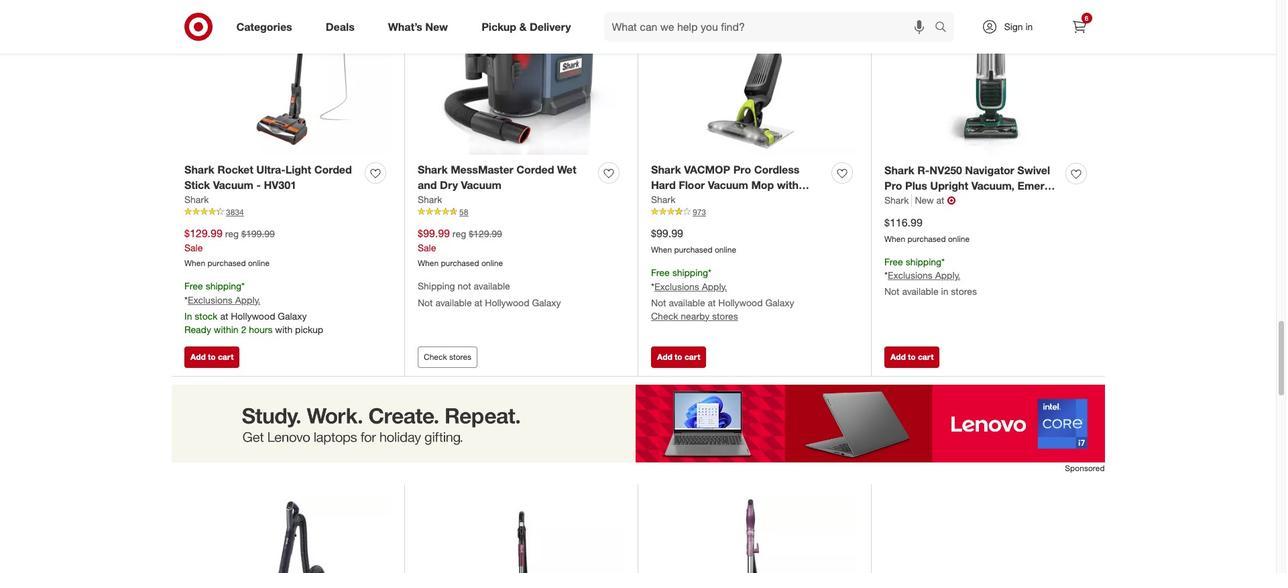 Task type: vqa. For each thing, say whether or not it's contained in the screenshot.
'D-'
no



Task type: describe. For each thing, give the bounding box(es) containing it.
nearby
[[681, 310, 710, 322]]

hours
[[249, 324, 273, 335]]

free for $99.99
[[651, 267, 670, 278]]

vacmop
[[684, 163, 730, 177]]

not for $99.99
[[651, 297, 666, 308]]

shark inside shark vacmop pro cordless hard floor vacuum mop with headlights vm252
[[651, 163, 681, 177]]

stores inside free shipping * * exclusions apply. not available in stores
[[951, 286, 977, 297]]

$116.99
[[885, 216, 923, 229]]

light
[[285, 163, 311, 177]]

* down $116.99
[[885, 270, 888, 281]]

available right the not
[[474, 280, 510, 292]]

- inside 'shark rocket ultra-light corded stick vacuum - hv301'
[[256, 178, 261, 192]]

at inside free shipping * * exclusions apply. not available at hollywood galaxy check nearby stores
[[708, 297, 716, 308]]

apply. inside the "free shipping * * exclusions apply. in stock at  hollywood galaxy ready within 2 hours with pickup"
[[235, 294, 260, 305]]

and
[[418, 178, 437, 192]]

exclusions apply. button for $99.99
[[654, 280, 727, 293]]

categories link
[[225, 12, 309, 42]]

free shipping * * exclusions apply. not available at hollywood galaxy check nearby stores
[[651, 267, 794, 322]]

exclusions inside the "free shipping * * exclusions apply. in stock at  hollywood galaxy ready within 2 hours with pickup"
[[188, 294, 233, 305]]

galaxy inside shipping not available not available at hollywood galaxy
[[532, 297, 561, 308]]

sponsored
[[1065, 463, 1105, 473]]

upright
[[930, 179, 968, 193]]

$129.99 inside $99.99 reg $129.99 sale when purchased online
[[469, 228, 502, 239]]

rocket
[[217, 163, 253, 177]]

stock
[[195, 310, 218, 322]]

add to cart for shark rocket ultra-light corded stick vacuum - hv301
[[190, 352, 234, 362]]

shipping not available not available at hollywood galaxy
[[418, 280, 561, 308]]

exclusions apply. button for $116.99
[[888, 269, 960, 283]]

within
[[214, 324, 238, 335]]

shipping
[[418, 280, 455, 292]]

check inside button
[[424, 352, 447, 362]]

available inside free shipping * * exclusions apply. not available at hollywood galaxy check nearby stores
[[669, 297, 705, 308]]

advertisement region
[[171, 385, 1105, 463]]

what's new link
[[377, 12, 465, 42]]

stores inside free shipping * * exclusions apply. not available at hollywood galaxy check nearby stores
[[712, 310, 738, 322]]

- inside shark r-nv250 navigator swivel pro plus upright vacuum, emerald - certified refurbished
[[885, 194, 889, 208]]

1 horizontal spatial in
[[1026, 21, 1033, 32]]

add to cart button for shark r-nv250 navigator swivel pro plus upright vacuum, emerald - certified refurbished
[[885, 347, 940, 368]]

¬
[[947, 194, 956, 207]]

online inside the $129.99 reg $199.99 sale when purchased online
[[248, 258, 270, 268]]

free shipping * * exclusions apply. in stock at  hollywood galaxy ready within 2 hours with pickup
[[184, 280, 323, 335]]

online inside $99.99 when purchased online
[[715, 245, 736, 255]]

58 link
[[418, 206, 624, 218]]

headlights
[[651, 194, 706, 207]]

add to cart for shark r-nv250 navigator swivel pro plus upright vacuum, emerald - certified refurbished
[[891, 352, 934, 362]]

shark new at ¬
[[885, 194, 956, 207]]

cart for shark rocket ultra-light corded stick vacuum - hv301
[[218, 352, 234, 362]]

&
[[519, 20, 527, 33]]

r-
[[918, 164, 930, 177]]

6
[[1085, 14, 1089, 22]]

pro inside shark r-nv250 navigator swivel pro plus upright vacuum, emerald - certified refurbished
[[885, 179, 902, 193]]

when inside the $129.99 reg $199.99 sale when purchased online
[[184, 258, 205, 268]]

free inside the "free shipping * * exclusions apply. in stock at  hollywood galaxy ready within 2 hours with pickup"
[[184, 280, 203, 292]]

shark vacmop pro cordless hard floor vacuum mop with headlights vm252 link
[[651, 162, 826, 207]]

shark inside shark r-nv250 navigator swivel pro plus upright vacuum, emerald - certified refurbished
[[885, 164, 915, 177]]

0 horizontal spatial exclusions apply. button
[[188, 293, 260, 307]]

hollywood for shark rocket ultra-light corded stick vacuum - hv301
[[231, 310, 275, 322]]

shipping for $99.99
[[672, 267, 708, 278]]

shark link for shark rocket ultra-light corded stick vacuum - hv301
[[184, 193, 209, 206]]

vacuum for rocket
[[213, 178, 253, 192]]

973
[[693, 207, 706, 217]]

hard
[[651, 178, 676, 192]]

shark down stick
[[184, 194, 209, 205]]

exclusions for $116.99
[[888, 270, 933, 281]]

shipping for $116.99
[[906, 256, 942, 267]]

when inside $99.99 when purchased online
[[651, 245, 672, 255]]

categories
[[236, 20, 292, 33]]

$129.99 reg $199.99 sale when purchased online
[[184, 227, 275, 268]]

2
[[241, 324, 246, 335]]

pickup & delivery link
[[470, 12, 588, 42]]

plus
[[905, 179, 927, 193]]

navigator
[[965, 164, 1014, 177]]

shark messmaster corded wet and dry vacuum link
[[418, 162, 593, 193]]

what's
[[388, 20, 422, 33]]

$199.99
[[241, 228, 275, 239]]

cordless
[[754, 163, 800, 177]]

swivel
[[1017, 164, 1050, 177]]

delivery
[[530, 20, 571, 33]]

hollywood for shark vacmop pro cordless hard floor vacuum mop with headlights vm252
[[718, 297, 763, 308]]

* down $99.99 when purchased online
[[708, 267, 712, 278]]

cart for shark r-nv250 navigator swivel pro plus upright vacuum, emerald - certified refurbished
[[918, 352, 934, 362]]

shark link up $116.99
[[885, 194, 912, 207]]

shark rocket ultra-light corded stick vacuum - hv301 link
[[184, 162, 359, 193]]

dry
[[440, 178, 458, 192]]

add to cart button for shark rocket ultra-light corded stick vacuum - hv301
[[184, 347, 240, 368]]

what's new
[[388, 20, 448, 33]]

deals link
[[314, 12, 371, 42]]

corded inside 'shark rocket ultra-light corded stick vacuum - hv301'
[[314, 163, 352, 177]]

refurbished
[[939, 194, 1001, 208]]

in
[[184, 310, 192, 322]]

vacuum for vacmop
[[708, 178, 748, 192]]

to for shark rocket ultra-light corded stick vacuum - hv301
[[208, 352, 216, 362]]

available down the not
[[435, 297, 472, 308]]

* down $116.99 when purchased online
[[942, 256, 945, 267]]

shipping inside the "free shipping * * exclusions apply. in stock at  hollywood galaxy ready within 2 hours with pickup"
[[206, 280, 241, 292]]

pickup
[[482, 20, 516, 33]]

$116.99 when purchased online
[[885, 216, 970, 244]]

not
[[458, 280, 471, 292]]

$99.99 reg $129.99 sale when purchased online
[[418, 227, 503, 268]]

$99.99 for when
[[651, 227, 683, 240]]



Task type: locate. For each thing, give the bounding box(es) containing it.
1 horizontal spatial exclusions apply. button
[[654, 280, 727, 293]]

apply. for $99.99
[[702, 281, 727, 292]]

corded left wet on the left
[[517, 163, 554, 177]]

stick
[[184, 178, 210, 192]]

vacuum inside 'shark rocket ultra-light corded stick vacuum - hv301'
[[213, 178, 253, 192]]

shark down 'and'
[[418, 194, 442, 205]]

shark r-nv250 navigator swivel pro plus upright vacuum, emerald - certified refurbished link
[[885, 163, 1060, 208]]

1 horizontal spatial $99.99
[[651, 227, 683, 240]]

2 add to cart from the left
[[657, 352, 700, 362]]

add to cart
[[190, 352, 234, 362], [657, 352, 700, 362], [891, 352, 934, 362]]

search
[[928, 21, 961, 35]]

What can we help you find? suggestions appear below search field
[[604, 12, 938, 42]]

in right sign
[[1026, 21, 1033, 32]]

1 horizontal spatial with
[[777, 178, 799, 192]]

shark inside 'shark rocket ultra-light corded stick vacuum - hv301'
[[184, 163, 214, 177]]

* down the $129.99 reg $199.99 sale when purchased online
[[241, 280, 245, 292]]

floor
[[679, 178, 705, 192]]

vacuum up vm252
[[708, 178, 748, 192]]

pickup & delivery
[[482, 20, 571, 33]]

sale inside $99.99 reg $129.99 sale when purchased online
[[418, 242, 436, 253]]

1 horizontal spatial cart
[[685, 352, 700, 362]]

shark up $116.99
[[885, 194, 909, 206]]

$129.99 inside the $129.99 reg $199.99 sale when purchased online
[[184, 227, 223, 240]]

pro left plus
[[885, 179, 902, 193]]

1 vertical spatial with
[[275, 324, 293, 335]]

in
[[1026, 21, 1033, 32], [941, 286, 948, 297]]

2 horizontal spatial cart
[[918, 352, 934, 362]]

reg for $129.99
[[225, 228, 239, 239]]

3 add from the left
[[891, 352, 906, 362]]

1 horizontal spatial reg
[[453, 228, 466, 239]]

vacuum inside shark messmaster corded wet and dry vacuum
[[461, 178, 501, 192]]

galaxy for shark rocket ultra-light corded stick vacuum - hv301
[[278, 310, 307, 322]]

purchased down 973
[[674, 245, 713, 255]]

apply. for $116.99
[[935, 270, 960, 281]]

exclusions up stock
[[188, 294, 233, 305]]

2 horizontal spatial add to cart button
[[885, 347, 940, 368]]

to for shark vacmop pro cordless hard floor vacuum mop with headlights vm252
[[675, 352, 682, 362]]

sign in link
[[970, 12, 1054, 42]]

$99.99 down 'and'
[[418, 227, 450, 240]]

0 horizontal spatial hollywood
[[231, 310, 275, 322]]

shark up stick
[[184, 163, 214, 177]]

corded inside shark messmaster corded wet and dry vacuum
[[517, 163, 554, 177]]

ultra-
[[256, 163, 285, 177]]

check stores
[[424, 352, 471, 362]]

sale for $129.99
[[184, 242, 203, 253]]

pickup
[[295, 324, 323, 335]]

cart for shark vacmop pro cordless hard floor vacuum mop with headlights vm252
[[685, 352, 700, 362]]

0 horizontal spatial add to cart button
[[184, 347, 240, 368]]

galaxy for shark vacmop pro cordless hard floor vacuum mop with headlights vm252
[[765, 297, 794, 308]]

2 horizontal spatial add to cart
[[891, 352, 934, 362]]

new right what's on the left top
[[425, 20, 448, 33]]

1 sale from the left
[[184, 242, 203, 253]]

add for shark rocket ultra-light corded stick vacuum - hv301
[[190, 352, 206, 362]]

$99.99 for reg
[[418, 227, 450, 240]]

shark rocket ultra-light corded stick vacuum - hv301 image
[[184, 0, 391, 155], [184, 0, 391, 155]]

1 $99.99 from the left
[[418, 227, 450, 240]]

sale
[[184, 242, 203, 253], [418, 242, 436, 253]]

sign
[[1004, 21, 1023, 32]]

check
[[651, 310, 678, 322], [424, 352, 447, 362]]

at up nearby
[[708, 297, 716, 308]]

1 horizontal spatial galaxy
[[532, 297, 561, 308]]

reg inside the $129.99 reg $199.99 sale when purchased online
[[225, 228, 239, 239]]

0 horizontal spatial not
[[418, 297, 433, 308]]

shark r-zd550 lift-away with powerfins hairpro & odor neutralizer technology upright multi surface vacuum, mauve - certified refurbished image
[[651, 498, 858, 573], [651, 498, 858, 573]]

2 horizontal spatial free
[[885, 256, 903, 267]]

vacuum inside shark vacmop pro cordless hard floor vacuum mop with headlights vm252
[[708, 178, 748, 192]]

vacuum down rocket on the top left of the page
[[213, 178, 253, 192]]

1 horizontal spatial pro
[[885, 179, 902, 193]]

vacuum down messmaster
[[461, 178, 501, 192]]

1 horizontal spatial -
[[885, 194, 889, 208]]

shark messmaster corded wet and dry vacuum
[[418, 163, 577, 192]]

nv250
[[930, 164, 962, 177]]

purchased inside $99.99 when purchased online
[[674, 245, 713, 255]]

check inside free shipping * * exclusions apply. not available at hollywood galaxy check nearby stores
[[651, 310, 678, 322]]

certified
[[892, 194, 936, 208]]

available inside free shipping * * exclusions apply. not available in stores
[[902, 286, 939, 297]]

at left ¬
[[936, 194, 944, 206]]

not inside free shipping * * exclusions apply. not available at hollywood galaxy check nearby stores
[[651, 297, 666, 308]]

0 horizontal spatial galaxy
[[278, 310, 307, 322]]

vacuum
[[213, 178, 253, 192], [461, 178, 501, 192], [708, 178, 748, 192]]

messmaster
[[451, 163, 514, 177]]

shipping down $99.99 when purchased online
[[672, 267, 708, 278]]

purchased inside $116.99 when purchased online
[[908, 234, 946, 244]]

shipping inside free shipping * * exclusions apply. not available at hollywood galaxy check nearby stores
[[672, 267, 708, 278]]

at inside the shark new at ¬
[[936, 194, 944, 206]]

when inside $116.99 when purchased online
[[885, 234, 905, 244]]

not inside shipping not available not available at hollywood galaxy
[[418, 297, 433, 308]]

3 add to cart button from the left
[[885, 347, 940, 368]]

available
[[474, 280, 510, 292], [902, 286, 939, 297], [435, 297, 472, 308], [669, 297, 705, 308]]

exclusions down $116.99 when purchased online
[[888, 270, 933, 281]]

at down $99.99 reg $129.99 sale when purchased online
[[474, 297, 482, 308]]

add
[[190, 352, 206, 362], [657, 352, 672, 362], [891, 352, 906, 362]]

shark link down stick
[[184, 193, 209, 206]]

emerald
[[1018, 179, 1060, 193]]

vm252
[[709, 194, 743, 207]]

at
[[936, 194, 944, 206], [474, 297, 482, 308], [708, 297, 716, 308], [220, 310, 228, 322]]

1 vertical spatial in
[[941, 286, 948, 297]]

6 link
[[1065, 12, 1094, 42]]

vacuum for messmaster
[[461, 178, 501, 192]]

0 horizontal spatial apply.
[[235, 294, 260, 305]]

online inside $99.99 reg $129.99 sale when purchased online
[[481, 258, 503, 268]]

not inside free shipping * * exclusions apply. not available in stores
[[885, 286, 900, 297]]

2 $99.99 from the left
[[651, 227, 683, 240]]

2 cart from the left
[[685, 352, 700, 362]]

free shipping * * exclusions apply. not available in stores
[[885, 256, 977, 297]]

shark messmaster corded wet and dry vacuum image
[[418, 0, 624, 155], [418, 0, 624, 155]]

- left certified
[[885, 194, 889, 208]]

1 add to cart from the left
[[190, 352, 234, 362]]

at inside shipping not available not available at hollywood galaxy
[[474, 297, 482, 308]]

new down plus
[[915, 194, 934, 206]]

available up check nearby stores button
[[669, 297, 705, 308]]

online down ¬
[[948, 234, 970, 244]]

0 horizontal spatial vacuum
[[213, 178, 253, 192]]

add for shark r-nv250 navigator swivel pro plus upright vacuum, emerald - certified refurbished
[[891, 352, 906, 362]]

purchased inside the $129.99 reg $199.99 sale when purchased online
[[208, 258, 246, 268]]

shark
[[184, 163, 214, 177], [418, 163, 448, 177], [651, 163, 681, 177], [885, 164, 915, 177], [184, 194, 209, 205], [418, 194, 442, 205], [651, 194, 676, 205], [885, 194, 909, 206]]

pro inside shark vacmop pro cordless hard floor vacuum mop with headlights vm252
[[733, 163, 751, 177]]

sale down stick
[[184, 242, 203, 253]]

1 horizontal spatial hollywood
[[485, 297, 529, 308]]

1 horizontal spatial add to cart
[[657, 352, 700, 362]]

$129.99
[[184, 227, 223, 240], [469, 228, 502, 239]]

1 reg from the left
[[225, 228, 239, 239]]

at inside the "free shipping * * exclusions apply. in stock at  hollywood galaxy ready within 2 hours with pickup"
[[220, 310, 228, 322]]

reg down 58
[[453, 228, 466, 239]]

1 horizontal spatial new
[[915, 194, 934, 206]]

shipping inside free shipping * * exclusions apply. not available in stores
[[906, 256, 942, 267]]

corded right light on the left of the page
[[314, 163, 352, 177]]

1 horizontal spatial stores
[[712, 310, 738, 322]]

apply. down $116.99 when purchased online
[[935, 270, 960, 281]]

1 add to cart button from the left
[[184, 347, 240, 368]]

shark inside shark messmaster corded wet and dry vacuum
[[418, 163, 448, 177]]

online up free shipping * * exclusions apply. not available at hollywood galaxy check nearby stores at the right
[[715, 245, 736, 255]]

0 horizontal spatial add
[[190, 352, 206, 362]]

exclusions inside free shipping * * exclusions apply. not available at hollywood galaxy check nearby stores
[[654, 281, 699, 292]]

973 link
[[651, 206, 858, 218]]

2 horizontal spatial vacuum
[[708, 178, 748, 192]]

1 horizontal spatial add to cart button
[[651, 347, 706, 368]]

with down cordless on the right top of the page
[[777, 178, 799, 192]]

exclusions apply. button down $116.99 when purchased online
[[888, 269, 960, 283]]

0 horizontal spatial free
[[184, 280, 203, 292]]

hollywood
[[485, 297, 529, 308], [718, 297, 763, 308], [231, 310, 275, 322]]

apply. up nearby
[[702, 281, 727, 292]]

shark r-nv250 navigator swivel pro plus upright vacuum, emerald - certified refurbished image
[[885, 0, 1092, 155], [885, 0, 1092, 155]]

2 add from the left
[[657, 352, 672, 362]]

2 horizontal spatial exclusions apply. button
[[888, 269, 960, 283]]

hollywood inside shipping not available not available at hollywood galaxy
[[485, 297, 529, 308]]

* up in
[[184, 294, 188, 305]]

2 to from the left
[[675, 352, 682, 362]]

exclusions apply. button up stock
[[188, 293, 260, 307]]

3834 link
[[184, 206, 391, 218]]

new
[[425, 20, 448, 33], [915, 194, 934, 206]]

exclusions apply. button up nearby
[[654, 280, 727, 293]]

shark up hard
[[651, 163, 681, 177]]

1 vertical spatial pro
[[885, 179, 902, 193]]

purchased inside $99.99 reg $129.99 sale when purchased online
[[441, 258, 479, 268]]

0 horizontal spatial corded
[[314, 163, 352, 177]]

*
[[942, 256, 945, 267], [708, 267, 712, 278], [885, 270, 888, 281], [241, 280, 245, 292], [651, 281, 654, 292], [184, 294, 188, 305]]

when down $116.99
[[885, 234, 905, 244]]

when inside $99.99 reg $129.99 sale when purchased online
[[418, 258, 439, 268]]

shark link
[[184, 193, 209, 206], [418, 193, 442, 206], [651, 193, 676, 206], [885, 194, 912, 207]]

2 horizontal spatial not
[[885, 286, 900, 297]]

galaxy inside free shipping * * exclusions apply. not available at hollywood galaxy check nearby stores
[[765, 297, 794, 308]]

free for $116.99
[[885, 256, 903, 267]]

exclusions for $99.99
[[654, 281, 699, 292]]

0 vertical spatial new
[[425, 20, 448, 33]]

2 horizontal spatial to
[[908, 352, 916, 362]]

shark link for shark vacmop pro cordless hard floor vacuum mop with headlights vm252
[[651, 193, 676, 206]]

1 horizontal spatial apply.
[[702, 281, 727, 292]]

2 corded from the left
[[517, 163, 554, 177]]

1 vacuum from the left
[[213, 178, 253, 192]]

1 add from the left
[[190, 352, 206, 362]]

shipping
[[906, 256, 942, 267], [672, 267, 708, 278], [206, 280, 241, 292]]

free up in
[[184, 280, 203, 292]]

online
[[948, 234, 970, 244], [715, 245, 736, 255], [248, 258, 270, 268], [481, 258, 503, 268]]

purchased up the not
[[441, 258, 479, 268]]

new for shark
[[915, 194, 934, 206]]

0 horizontal spatial new
[[425, 20, 448, 33]]

check nearby stores button
[[651, 310, 738, 323]]

1 horizontal spatial sale
[[418, 242, 436, 253]]

0 vertical spatial in
[[1026, 21, 1033, 32]]

vacuum,
[[971, 179, 1015, 193]]

1 vertical spatial stores
[[712, 310, 738, 322]]

0 horizontal spatial -
[[256, 178, 261, 192]]

cart
[[218, 352, 234, 362], [685, 352, 700, 362], [918, 352, 934, 362]]

0 vertical spatial stores
[[951, 286, 977, 297]]

free down $99.99 when purchased online
[[651, 267, 670, 278]]

2 horizontal spatial hollywood
[[718, 297, 763, 308]]

$99.99 inside $99.99 reg $129.99 sale when purchased online
[[418, 227, 450, 240]]

free inside free shipping * * exclusions apply. not available in stores
[[885, 256, 903, 267]]

when down headlights
[[651, 245, 672, 255]]

0 vertical spatial pro
[[733, 163, 751, 177]]

shipping up stock
[[206, 280, 241, 292]]

when up shipping
[[418, 258, 439, 268]]

$129.99 down 58 link
[[469, 228, 502, 239]]

add for shark vacmop pro cordless hard floor vacuum mop with headlights vm252
[[657, 352, 672, 362]]

shark inside the shark new at ¬
[[885, 194, 909, 206]]

1 cart from the left
[[218, 352, 234, 362]]

reg inside $99.99 reg $129.99 sale when purchased online
[[453, 228, 466, 239]]

shark vacmop pro cordless hard floor vacuum mop with headlights vm252
[[651, 163, 800, 207]]

2 vacuum from the left
[[461, 178, 501, 192]]

stores inside button
[[449, 352, 471, 362]]

wet
[[557, 163, 577, 177]]

2 horizontal spatial apply.
[[935, 270, 960, 281]]

with inside the "free shipping * * exclusions apply. in stock at  hollywood galaxy ready within 2 hours with pickup"
[[275, 324, 293, 335]]

available down $116.99 when purchased online
[[902, 286, 939, 297]]

shark navigator lift-away adv upright vacuum with powerfins and self-cleaning brushroll - la401 image
[[418, 498, 624, 573], [418, 498, 624, 573]]

sale inside the $129.99 reg $199.99 sale when purchased online
[[184, 242, 203, 253]]

purchased down $199.99
[[208, 258, 246, 268]]

purchased
[[908, 234, 946, 244], [674, 245, 713, 255], [208, 258, 246, 268], [441, 258, 479, 268]]

0 horizontal spatial reg
[[225, 228, 239, 239]]

0 horizontal spatial sale
[[184, 242, 203, 253]]

58
[[459, 207, 468, 217]]

new inside the shark new at ¬
[[915, 194, 934, 206]]

sign in
[[1004, 21, 1033, 32]]

1 vertical spatial check
[[424, 352, 447, 362]]

reg for $99.99
[[453, 228, 466, 239]]

3 to from the left
[[908, 352, 916, 362]]

galaxy inside the "free shipping * * exclusions apply. in stock at  hollywood galaxy ready within 2 hours with pickup"
[[278, 310, 307, 322]]

1 horizontal spatial shipping
[[672, 267, 708, 278]]

0 horizontal spatial to
[[208, 352, 216, 362]]

at up within at the bottom of the page
[[220, 310, 228, 322]]

exclusions up check nearby stores button
[[654, 281, 699, 292]]

shark cz351 canister pet bagless corded vacuum navy/silver image
[[184, 498, 391, 573], [184, 498, 391, 573]]

not for $116.99
[[885, 286, 900, 297]]

check stores button
[[418, 347, 478, 368]]

0 vertical spatial -
[[256, 178, 261, 192]]

0 horizontal spatial pro
[[733, 163, 751, 177]]

search button
[[928, 12, 961, 44]]

3 vacuum from the left
[[708, 178, 748, 192]]

3 cart from the left
[[918, 352, 934, 362]]

exclusions inside free shipping * * exclusions apply. not available in stores
[[888, 270, 933, 281]]

shipping down $116.99 when purchased online
[[906, 256, 942, 267]]

add to cart for shark vacmop pro cordless hard floor vacuum mop with headlights vm252
[[657, 352, 700, 362]]

* up check nearby stores button
[[651, 281, 654, 292]]

0 vertical spatial with
[[777, 178, 799, 192]]

not
[[885, 286, 900, 297], [418, 297, 433, 308], [651, 297, 666, 308]]

2 horizontal spatial galaxy
[[765, 297, 794, 308]]

0 horizontal spatial stores
[[449, 352, 471, 362]]

1 horizontal spatial $129.99
[[469, 228, 502, 239]]

0 vertical spatial check
[[651, 310, 678, 322]]

shark r-nv250 navigator swivel pro plus upright vacuum, emerald - certified refurbished
[[885, 164, 1060, 208]]

hv301
[[264, 178, 296, 192]]

shark vacmop pro cordless hard floor vacuum mop with headlights vm252 image
[[651, 0, 858, 155], [651, 0, 858, 155]]

exclusions
[[888, 270, 933, 281], [654, 281, 699, 292], [188, 294, 233, 305]]

shark rocket ultra-light corded stick vacuum - hv301
[[184, 163, 352, 192]]

new for what's
[[425, 20, 448, 33]]

$99.99 down headlights
[[651, 227, 683, 240]]

1 corded from the left
[[314, 163, 352, 177]]

0 horizontal spatial add to cart
[[190, 352, 234, 362]]

hollywood inside free shipping * * exclusions apply. not available at hollywood galaxy check nearby stores
[[718, 297, 763, 308]]

shark down hard
[[651, 194, 676, 205]]

in down $116.99 when purchased online
[[941, 286, 948, 297]]

with inside shark vacmop pro cordless hard floor vacuum mop with headlights vm252
[[777, 178, 799, 192]]

with right hours
[[275, 324, 293, 335]]

add to cart button for shark vacmop pro cordless hard floor vacuum mop with headlights vm252
[[651, 347, 706, 368]]

shark up plus
[[885, 164, 915, 177]]

0 horizontal spatial shipping
[[206, 280, 241, 292]]

online up shipping not available not available at hollywood galaxy
[[481, 258, 503, 268]]

3 add to cart from the left
[[891, 352, 934, 362]]

ready
[[184, 324, 211, 335]]

3834
[[226, 207, 244, 217]]

1 horizontal spatial free
[[651, 267, 670, 278]]

1 horizontal spatial exclusions
[[654, 281, 699, 292]]

when
[[885, 234, 905, 244], [651, 245, 672, 255], [184, 258, 205, 268], [418, 258, 439, 268]]

2 horizontal spatial exclusions
[[888, 270, 933, 281]]

free down $116.99
[[885, 256, 903, 267]]

$99.99 when purchased online
[[651, 227, 736, 255]]

apply. inside free shipping * * exclusions apply. not available in stores
[[935, 270, 960, 281]]

2 horizontal spatial stores
[[951, 286, 977, 297]]

-
[[256, 178, 261, 192], [885, 194, 889, 208]]

$99.99 inside $99.99 when purchased online
[[651, 227, 683, 240]]

1 horizontal spatial vacuum
[[461, 178, 501, 192]]

to
[[208, 352, 216, 362], [675, 352, 682, 362], [908, 352, 916, 362]]

2 horizontal spatial shipping
[[906, 256, 942, 267]]

2 sale from the left
[[418, 242, 436, 253]]

0 horizontal spatial $99.99
[[418, 227, 450, 240]]

apply. up 2
[[235, 294, 260, 305]]

corded
[[314, 163, 352, 177], [517, 163, 554, 177]]

pro left cordless on the right top of the page
[[733, 163, 751, 177]]

online inside $116.99 when purchased online
[[948, 234, 970, 244]]

sale up shipping
[[418, 242, 436, 253]]

1 vertical spatial -
[[885, 194, 889, 208]]

$129.99 down stick
[[184, 227, 223, 240]]

hollywood inside the "free shipping * * exclusions apply. in stock at  hollywood galaxy ready within 2 hours with pickup"
[[231, 310, 275, 322]]

1 horizontal spatial not
[[651, 297, 666, 308]]

0 horizontal spatial check
[[424, 352, 447, 362]]

shark up 'and'
[[418, 163, 448, 177]]

shark link down 'and'
[[418, 193, 442, 206]]

to for shark r-nv250 navigator swivel pro plus upright vacuum, emerald - certified refurbished
[[908, 352, 916, 362]]

2 reg from the left
[[453, 228, 466, 239]]

pro
[[733, 163, 751, 177], [885, 179, 902, 193]]

0 horizontal spatial exclusions
[[188, 294, 233, 305]]

in inside free shipping * * exclusions apply. not available in stores
[[941, 286, 948, 297]]

- down ultra-
[[256, 178, 261, 192]]

0 horizontal spatial $129.99
[[184, 227, 223, 240]]

1 horizontal spatial corded
[[517, 163, 554, 177]]

1 vertical spatial new
[[915, 194, 934, 206]]

exclusions apply. button
[[888, 269, 960, 283], [654, 280, 727, 293], [188, 293, 260, 307]]

1 to from the left
[[208, 352, 216, 362]]

deals
[[326, 20, 355, 33]]

reg down the 3834
[[225, 228, 239, 239]]

1 horizontal spatial add
[[657, 352, 672, 362]]

1 horizontal spatial to
[[675, 352, 682, 362]]

0 horizontal spatial cart
[[218, 352, 234, 362]]

mop
[[751, 178, 774, 192]]

apply. inside free shipping * * exclusions apply. not available at hollywood galaxy check nearby stores
[[702, 281, 727, 292]]

shark link for shark messmaster corded wet and dry vacuum
[[418, 193, 442, 206]]

2 vertical spatial stores
[[449, 352, 471, 362]]

shark link down hard
[[651, 193, 676, 206]]

2 add to cart button from the left
[[651, 347, 706, 368]]

online down $199.99
[[248, 258, 270, 268]]

reg
[[225, 228, 239, 239], [453, 228, 466, 239]]

when up in
[[184, 258, 205, 268]]

free inside free shipping * * exclusions apply. not available at hollywood galaxy check nearby stores
[[651, 267, 670, 278]]

2 horizontal spatial add
[[891, 352, 906, 362]]

0 horizontal spatial with
[[275, 324, 293, 335]]

purchased down $116.99
[[908, 234, 946, 244]]

1 horizontal spatial check
[[651, 310, 678, 322]]

0 horizontal spatial in
[[941, 286, 948, 297]]

sale for $99.99
[[418, 242, 436, 253]]



